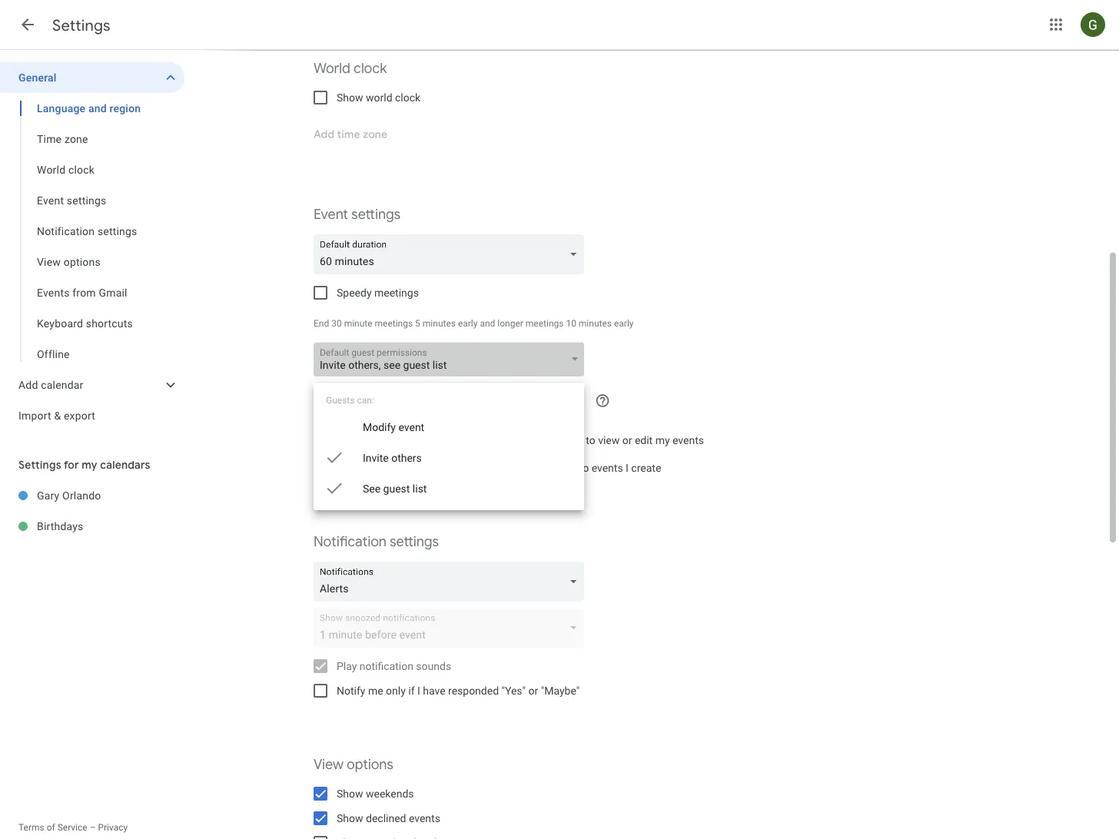 Task type: vqa. For each thing, say whether or not it's contained in the screenshot.
5
yes



Task type: describe. For each thing, give the bounding box(es) containing it.
1 vertical spatial and
[[480, 318, 495, 329]]

meetings left 5
[[375, 318, 413, 329]]

1 horizontal spatial event settings
[[314, 206, 401, 223]]

birthdays tree item
[[0, 511, 185, 542]]

language
[[37, 102, 86, 115]]

birthdays link
[[37, 511, 185, 542]]

settings for settings
[[52, 15, 111, 35]]

sounds
[[416, 660, 451, 673]]

tree containing general
[[0, 62, 185, 431]]

event settings inside group
[[37, 194, 106, 207]]

service
[[57, 823, 87, 834]]

options inside group
[[64, 256, 101, 268]]

settings heading
[[52, 15, 111, 35]]

can:
[[357, 395, 374, 406]]

1 horizontal spatial events
[[592, 462, 623, 474]]

calendars
[[100, 458, 150, 472]]

default
[[320, 348, 349, 358]]

3 show from the top
[[337, 812, 363, 825]]

1 horizontal spatial view
[[314, 756, 344, 774]]

add
[[18, 379, 38, 391]]

1 horizontal spatial i
[[626, 462, 629, 474]]

others for let
[[354, 434, 385, 447]]

time zone
[[37, 133, 88, 145]]

gary
[[37, 489, 60, 502]]

invite others, see guest list button
[[314, 343, 584, 380]]

terms
[[18, 823, 44, 834]]

notification settings inside group
[[37, 225, 137, 238]]

show weekends
[[337, 788, 414, 800]]

me
[[368, 685, 383, 697]]

general
[[18, 71, 57, 84]]

1 vertical spatial notification
[[314, 533, 387, 551]]

shortcuts
[[86, 317, 133, 330]]

automatically add google meet video conferences to events i create
[[337, 462, 662, 474]]

notification inside group
[[37, 225, 95, 238]]

conferences
[[518, 462, 577, 474]]

invite inside default guest permissions invite others, see guest list
[[320, 359, 346, 371]]

0 vertical spatial have
[[505, 434, 528, 447]]

show for clock
[[337, 91, 363, 104]]

invitations
[[421, 434, 471, 447]]

permissions
[[377, 348, 427, 358]]

guest down permissions
[[403, 359, 430, 371]]

guests can:
[[326, 395, 374, 406]]

language and region
[[37, 102, 141, 115]]

general tree item
[[0, 62, 185, 93]]

1 minutes from the left
[[423, 318, 456, 329]]

1 horizontal spatial my
[[656, 434, 670, 447]]

gary orlando
[[37, 489, 101, 502]]

they
[[482, 434, 502, 447]]

add
[[405, 462, 423, 474]]

terms of service – privacy
[[18, 823, 128, 834]]

offline
[[37, 348, 70, 361]]

modify
[[363, 421, 396, 434]]

guests
[[326, 395, 355, 406]]

speedy
[[337, 286, 372, 299]]

video
[[489, 462, 515, 474]]

play notification sounds
[[337, 660, 451, 673]]

others,
[[348, 359, 381, 371]]

all
[[407, 434, 418, 447]]

edit
[[635, 434, 653, 447]]

"yes"
[[502, 685, 526, 697]]

privacy
[[98, 823, 128, 834]]

group containing language and region
[[0, 93, 185, 370]]

1 horizontal spatial clock
[[354, 60, 387, 77]]

2 horizontal spatial clock
[[395, 91, 421, 104]]

see
[[363, 483, 381, 495]]

view inside group
[[37, 256, 61, 268]]

invite others
[[363, 452, 422, 464]]

view
[[598, 434, 620, 447]]

2 early from the left
[[614, 318, 634, 329]]

google
[[426, 462, 460, 474]]

gmail
[[99, 286, 127, 299]]

world clock inside group
[[37, 163, 95, 176]]

meet
[[462, 462, 487, 474]]

default guest permissions invite others, see guest list
[[320, 348, 447, 371]]

terms of service link
[[18, 823, 87, 834]]

permission
[[530, 434, 583, 447]]

0 vertical spatial to
[[586, 434, 596, 447]]

see guest list
[[363, 483, 427, 495]]

0 horizontal spatial or
[[529, 685, 538, 697]]

event
[[399, 421, 425, 434]]

weekends
[[366, 788, 414, 800]]

events
[[37, 286, 70, 299]]

notification
[[360, 660, 414, 673]]

longer
[[498, 318, 524, 329]]

end
[[314, 318, 329, 329]]

keyboard
[[37, 317, 83, 330]]

2 minutes from the left
[[579, 318, 612, 329]]

zone
[[65, 133, 88, 145]]

privacy link
[[98, 823, 128, 834]]

1 horizontal spatial view options
[[314, 756, 394, 774]]

export
[[64, 409, 95, 422]]

10
[[566, 318, 577, 329]]

show world clock
[[337, 91, 421, 104]]

1 vertical spatial if
[[408, 685, 415, 697]]

declined
[[366, 812, 406, 825]]

import
[[18, 409, 51, 422]]



Task type: locate. For each thing, give the bounding box(es) containing it.
orlando
[[62, 489, 101, 502]]

0 horizontal spatial notification
[[37, 225, 95, 238]]

invite down modify
[[363, 452, 389, 464]]

world down time
[[37, 163, 66, 176]]

have right 'they'
[[505, 434, 528, 447]]

go back image
[[18, 15, 37, 34]]

others for invite
[[392, 452, 422, 464]]

0 vertical spatial others
[[354, 434, 385, 447]]

my
[[656, 434, 670, 447], [82, 458, 97, 472]]

tree
[[0, 62, 185, 431]]

i
[[626, 462, 629, 474], [418, 685, 420, 697]]

0 vertical spatial options
[[64, 256, 101, 268]]

settings for my calendars
[[18, 458, 150, 472]]

2 vertical spatial show
[[337, 812, 363, 825]]

modify event
[[363, 421, 425, 434]]

0 horizontal spatial list
[[413, 483, 427, 495]]

0 horizontal spatial notification settings
[[37, 225, 137, 238]]

1 horizontal spatial minutes
[[579, 318, 612, 329]]

meetings up 5
[[374, 286, 419, 299]]

0 horizontal spatial view
[[37, 256, 61, 268]]

0 vertical spatial notification settings
[[37, 225, 137, 238]]

or left the edit
[[623, 434, 632, 447]]

view options up events from gmail
[[37, 256, 101, 268]]

minutes right 10
[[579, 318, 612, 329]]

1 show from the top
[[337, 91, 363, 104]]

let
[[337, 434, 352, 447]]

2 vertical spatial events
[[409, 812, 441, 825]]

and left longer
[[480, 318, 495, 329]]

0 vertical spatial world clock
[[314, 60, 387, 77]]

"maybe"
[[541, 685, 580, 697]]

birthdays
[[37, 520, 83, 533]]

early right 10
[[614, 318, 634, 329]]

0 vertical spatial or
[[623, 434, 632, 447]]

view up show weekends at bottom
[[314, 756, 344, 774]]

settings up the general tree item at the top left of the page
[[52, 15, 111, 35]]

and inside group
[[88, 102, 107, 115]]

1 vertical spatial others
[[392, 452, 422, 464]]

i left 'create' at the bottom right of the page
[[626, 462, 629, 474]]

world up show world clock
[[314, 60, 351, 77]]

clock
[[354, 60, 387, 77], [395, 91, 421, 104], [68, 163, 95, 176]]

notification up events
[[37, 225, 95, 238]]

see down modify event at the bottom of page
[[388, 434, 405, 447]]

settings for my calendars tree
[[0, 481, 185, 542]]

1 horizontal spatial and
[[480, 318, 495, 329]]

for
[[64, 458, 79, 472]]

list
[[433, 359, 447, 371], [413, 483, 427, 495]]

show left world
[[337, 91, 363, 104]]

others
[[354, 434, 385, 447], [392, 452, 422, 464]]

world clock up show world clock
[[314, 60, 387, 77]]

1 vertical spatial have
[[423, 685, 446, 697]]

0 vertical spatial see
[[384, 359, 401, 371]]

invite
[[320, 359, 346, 371], [363, 452, 389, 464]]

others down all
[[392, 452, 422, 464]]

notify me only if i have responded "yes" or "maybe"
[[337, 685, 580, 697]]

to left 'view'
[[586, 434, 596, 447]]

1 horizontal spatial notification settings
[[314, 533, 439, 551]]

show down show weekends at bottom
[[337, 812, 363, 825]]

0 vertical spatial view
[[37, 256, 61, 268]]

1 vertical spatial my
[[82, 458, 97, 472]]

1 vertical spatial or
[[529, 685, 538, 697]]

and left region at left top
[[88, 102, 107, 115]]

view up events
[[37, 256, 61, 268]]

world clock down time zone
[[37, 163, 95, 176]]

notification settings down the 'see' at the bottom of page
[[314, 533, 439, 551]]

1 vertical spatial clock
[[395, 91, 421, 104]]

1 horizontal spatial list
[[433, 359, 447, 371]]

settings
[[52, 15, 111, 35], [18, 458, 61, 472]]

0 vertical spatial notification
[[37, 225, 95, 238]]

responded
[[448, 685, 499, 697]]

0 horizontal spatial world clock
[[37, 163, 95, 176]]

end 30 minute meetings 5 minutes early and longer meetings 10 minutes early
[[314, 318, 634, 329]]

of
[[47, 823, 55, 834]]

1 vertical spatial notification settings
[[314, 533, 439, 551]]

notification settings
[[37, 225, 137, 238], [314, 533, 439, 551]]

clock up show world clock
[[354, 60, 387, 77]]

from
[[72, 286, 96, 299]]

30
[[332, 318, 342, 329]]

have
[[505, 434, 528, 447], [423, 685, 446, 697]]

list down "end 30 minute meetings 5 minutes early and longer meetings 10 minutes early"
[[433, 359, 447, 371]]

early
[[458, 318, 478, 329], [614, 318, 634, 329]]

0 horizontal spatial early
[[458, 318, 478, 329]]

minute
[[344, 318, 373, 329]]

0 vertical spatial clock
[[354, 60, 387, 77]]

0 horizontal spatial others
[[354, 434, 385, 447]]

0 vertical spatial list
[[433, 359, 447, 371]]

my right the edit
[[656, 434, 670, 447]]

see down permissions
[[384, 359, 401, 371]]

0 horizontal spatial view options
[[37, 256, 101, 268]]

have down sounds
[[423, 685, 446, 697]]

0 vertical spatial my
[[656, 434, 670, 447]]

time
[[37, 133, 62, 145]]

create
[[632, 462, 662, 474]]

0 horizontal spatial event settings
[[37, 194, 106, 207]]

if
[[473, 434, 480, 447], [408, 685, 415, 697]]

1 vertical spatial see
[[388, 434, 405, 447]]

2 show from the top
[[337, 788, 363, 800]]

clock right world
[[395, 91, 421, 104]]

and
[[88, 102, 107, 115], [480, 318, 495, 329]]

–
[[90, 823, 96, 834]]

import & export
[[18, 409, 95, 422]]

event
[[37, 194, 64, 207], [314, 206, 348, 223]]

keyboard shortcuts
[[37, 317, 133, 330]]

0 vertical spatial if
[[473, 434, 480, 447]]

if left 'they'
[[473, 434, 480, 447]]

2 horizontal spatial events
[[673, 434, 704, 447]]

0 horizontal spatial minutes
[[423, 318, 456, 329]]

1 vertical spatial to
[[580, 462, 589, 474]]

to right conferences
[[580, 462, 589, 474]]

events from gmail
[[37, 286, 127, 299]]

0 vertical spatial view options
[[37, 256, 101, 268]]

1 horizontal spatial options
[[347, 756, 394, 774]]

invite down "default"
[[320, 359, 346, 371]]

event inside group
[[37, 194, 64, 207]]

1 vertical spatial settings
[[18, 458, 61, 472]]

0 vertical spatial events
[[673, 434, 704, 447]]

region
[[110, 102, 141, 115]]

speedy meetings
[[337, 286, 419, 299]]

1 vertical spatial list
[[413, 483, 427, 495]]

events
[[673, 434, 704, 447], [592, 462, 623, 474], [409, 812, 441, 825]]

0 vertical spatial and
[[88, 102, 107, 115]]

view options inside group
[[37, 256, 101, 268]]

1 vertical spatial invite
[[363, 452, 389, 464]]

group
[[0, 93, 185, 370]]

1 horizontal spatial notification
[[314, 533, 387, 551]]

notify
[[337, 685, 366, 697]]

0 vertical spatial invite
[[320, 359, 346, 371]]

0 horizontal spatial event
[[37, 194, 64, 207]]

0 vertical spatial world
[[314, 60, 351, 77]]

event settings
[[37, 194, 106, 207], [314, 206, 401, 223]]

show for options
[[337, 788, 363, 800]]

minutes right 5
[[423, 318, 456, 329]]

options
[[64, 256, 101, 268], [347, 756, 394, 774]]

guest for list
[[383, 483, 410, 495]]

0 horizontal spatial events
[[409, 812, 441, 825]]

0 horizontal spatial invite
[[320, 359, 346, 371]]

1 vertical spatial events
[[592, 462, 623, 474]]

1 horizontal spatial have
[[505, 434, 528, 447]]

0 horizontal spatial and
[[88, 102, 107, 115]]

5
[[415, 318, 421, 329]]

see inside default guest permissions invite others, see guest list
[[384, 359, 401, 371]]

0 horizontal spatial have
[[423, 685, 446, 697]]

1 vertical spatial i
[[418, 685, 420, 697]]

2 vertical spatial clock
[[68, 163, 95, 176]]

show declined events
[[337, 812, 441, 825]]

let others see all invitations if they have permission to view or edit my events
[[337, 434, 704, 447]]

world inside group
[[37, 163, 66, 176]]

calendar
[[41, 379, 83, 391]]

early up invite others, see guest list dropdown button
[[458, 318, 478, 329]]

others down modify
[[354, 434, 385, 447]]

1 horizontal spatial early
[[614, 318, 634, 329]]

1 horizontal spatial event
[[314, 206, 348, 223]]

if right only
[[408, 685, 415, 697]]

0 vertical spatial i
[[626, 462, 629, 474]]

0 horizontal spatial i
[[418, 685, 420, 697]]

1 horizontal spatial world
[[314, 60, 351, 77]]

clock inside group
[[68, 163, 95, 176]]

events down 'view'
[[592, 462, 623, 474]]

world
[[366, 91, 393, 104]]

0 horizontal spatial if
[[408, 685, 415, 697]]

1 early from the left
[[458, 318, 478, 329]]

guest right the 'see' at the bottom of page
[[383, 483, 410, 495]]

or right ""yes""
[[529, 685, 538, 697]]

list down add
[[413, 483, 427, 495]]

gary orlando tree item
[[0, 481, 185, 511]]

play
[[337, 660, 357, 673]]

0 horizontal spatial options
[[64, 256, 101, 268]]

view options up show weekends at bottom
[[314, 756, 394, 774]]

guest up others, in the top left of the page
[[352, 348, 375, 358]]

0 vertical spatial settings
[[52, 15, 111, 35]]

meetings left 10
[[526, 318, 564, 329]]

settings for settings for my calendars
[[18, 458, 61, 472]]

view options
[[37, 256, 101, 268], [314, 756, 394, 774]]

events right declined
[[409, 812, 441, 825]]

meetings
[[374, 286, 419, 299], [375, 318, 413, 329], [526, 318, 564, 329]]

1 horizontal spatial or
[[623, 434, 632, 447]]

settings left for
[[18, 458, 61, 472]]

notification down the 'see' at the bottom of page
[[314, 533, 387, 551]]

only
[[386, 685, 406, 697]]

&
[[54, 409, 61, 422]]

add calendar
[[18, 379, 83, 391]]

world clock
[[314, 60, 387, 77], [37, 163, 95, 176]]

or
[[623, 434, 632, 447], [529, 685, 538, 697]]

1 vertical spatial show
[[337, 788, 363, 800]]

0 horizontal spatial world
[[37, 163, 66, 176]]

events right the edit
[[673, 434, 704, 447]]

list inside default guest permissions invite others, see guest list
[[433, 359, 447, 371]]

1 vertical spatial options
[[347, 756, 394, 774]]

guest for permissions
[[352, 348, 375, 358]]

i right only
[[418, 685, 420, 697]]

show left weekends in the bottom of the page
[[337, 788, 363, 800]]

options up events from gmail
[[64, 256, 101, 268]]

1 horizontal spatial world clock
[[314, 60, 387, 77]]

notification settings up from
[[37, 225, 137, 238]]

1 horizontal spatial others
[[392, 452, 422, 464]]

1 vertical spatial world clock
[[37, 163, 95, 176]]

0 horizontal spatial my
[[82, 458, 97, 472]]

settings
[[67, 194, 106, 207], [351, 206, 401, 223], [98, 225, 137, 238], [390, 533, 439, 551]]

1 vertical spatial view
[[314, 756, 344, 774]]

see
[[384, 359, 401, 371], [388, 434, 405, 447]]

1 horizontal spatial invite
[[363, 452, 389, 464]]

world
[[314, 60, 351, 77], [37, 163, 66, 176]]

options up show weekends at bottom
[[347, 756, 394, 774]]

1 vertical spatial world
[[37, 163, 66, 176]]

1 vertical spatial view options
[[314, 756, 394, 774]]

show
[[337, 91, 363, 104], [337, 788, 363, 800], [337, 812, 363, 825]]

0 vertical spatial show
[[337, 91, 363, 104]]

None field
[[314, 235, 591, 275], [314, 562, 591, 602], [314, 235, 591, 275], [314, 562, 591, 602]]

clock down zone
[[68, 163, 95, 176]]

1 horizontal spatial if
[[473, 434, 480, 447]]

my right for
[[82, 458, 97, 472]]

to
[[586, 434, 596, 447], [580, 462, 589, 474]]

automatically
[[337, 462, 402, 474]]

0 horizontal spatial clock
[[68, 163, 95, 176]]



